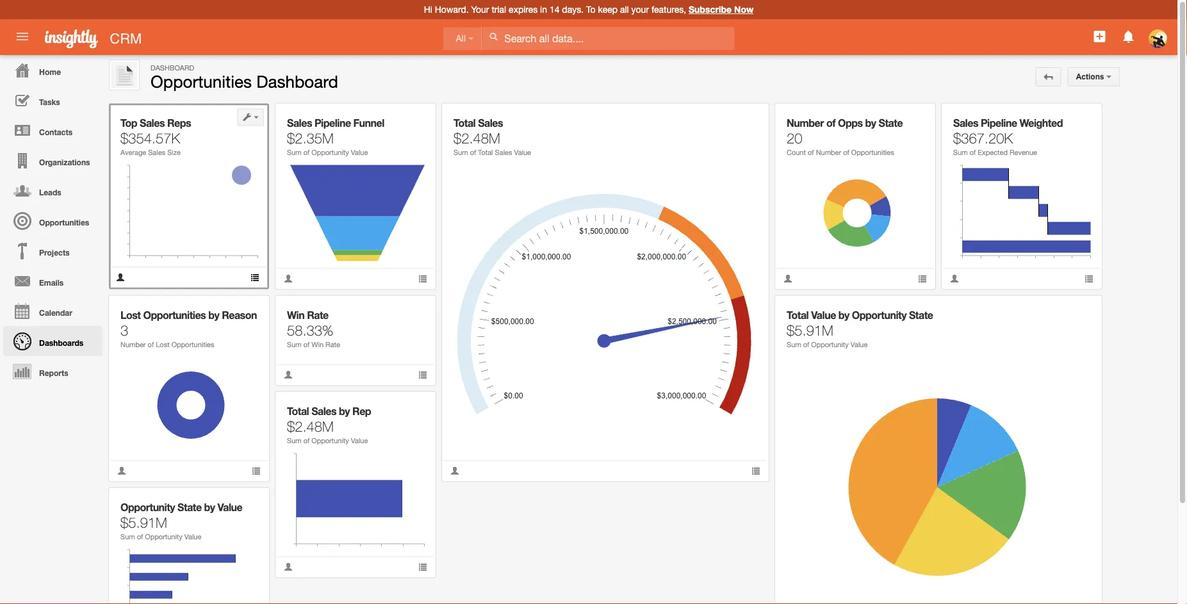 Task type: describe. For each thing, give the bounding box(es) containing it.
$5.91m inside opportunity state by value $5.91m sum of opportunity value
[[120, 514, 167, 531]]

1 vertical spatial number
[[816, 148, 841, 156]]

sum inside sales pipeline funnel $2.35m sum of opportunity value
[[287, 148, 302, 156]]

all
[[456, 34, 466, 44]]

$2.48m inside total sales $2.48m sum of total sales value
[[454, 130, 500, 146]]

sum inside total sales by rep $2.48m sum of opportunity value
[[287, 436, 302, 445]]

all
[[620, 4, 629, 15]]

trial
[[492, 4, 506, 15]]

navigation containing home
[[0, 55, 103, 386]]

total sales $2.48m sum of total sales value
[[454, 117, 531, 156]]

total sales by rep $2.48m sum of opportunity value
[[287, 405, 371, 445]]

total value by opportunity state link
[[787, 309, 933, 321]]

user image for of
[[284, 274, 293, 283]]

top sales reps $354.57k average sales size
[[120, 117, 191, 156]]

sales pipeline weighted $367.20k sum of expected revenue
[[953, 117, 1063, 156]]

your
[[631, 4, 649, 15]]

dashboards
[[39, 338, 83, 347]]

number inside lost opportunities by reason 3 number of lost opportunities
[[120, 340, 146, 349]]

of right count
[[808, 148, 814, 156]]

opps
[[838, 117, 863, 129]]

average
[[120, 148, 146, 156]]

sales pipeline funnel $2.35m sum of opportunity value
[[287, 117, 384, 156]]

reports link
[[3, 356, 103, 386]]

58.33%
[[287, 322, 333, 339]]

1 horizontal spatial lost
[[156, 340, 170, 349]]

funnel
[[353, 117, 384, 129]]

howard.
[[435, 4, 469, 15]]

contacts link
[[3, 115, 103, 145]]

14
[[550, 4, 560, 15]]

state for $5.91m
[[909, 309, 933, 321]]

sum inside opportunity state by value $5.91m sum of opportunity value
[[120, 532, 135, 541]]

expires
[[509, 4, 538, 15]]

user image for total
[[450, 466, 459, 475]]

value inside total sales $2.48m sum of total sales value
[[514, 148, 531, 156]]

lost opportunities by reason 3 number of lost opportunities
[[120, 309, 257, 349]]

dashboard image
[[111, 62, 137, 88]]

sales pipeline weighted link
[[953, 117, 1063, 129]]

wrench image for $367.20k
[[1076, 113, 1085, 122]]

value inside total sales by rep $2.48m sum of opportunity value
[[351, 436, 368, 445]]

user image for sum
[[284, 563, 293, 572]]

user image for $367.20k
[[950, 274, 959, 283]]

number of opps by state link
[[787, 117, 903, 129]]

0 vertical spatial number
[[787, 117, 824, 129]]

opportunities inside number of opps by state 20 count of number of opportunities
[[851, 148, 894, 156]]

by for $2.48m
[[339, 405, 350, 417]]

total for total
[[454, 117, 476, 129]]

organizations
[[39, 158, 90, 167]]

$2.48m inside total sales by rep $2.48m sum of opportunity value
[[287, 418, 334, 435]]

of inside lost opportunities by reason 3 number of lost opportunities
[[148, 340, 154, 349]]

wrench image for $354.57k
[[243, 113, 252, 122]]

dashboard opportunities dashboard
[[151, 63, 338, 91]]

projects
[[39, 248, 70, 257]]

organizations link
[[3, 145, 103, 176]]

20
[[787, 130, 803, 146]]

3
[[120, 322, 128, 339]]

opportunity state by value $5.91m sum of opportunity value
[[120, 501, 242, 541]]

home link
[[3, 55, 103, 85]]

list image for reps
[[251, 273, 260, 282]]

tasks
[[39, 97, 60, 106]]

1 vertical spatial win
[[312, 340, 324, 349]]

back image
[[1044, 72, 1053, 81]]

list image for $2.35m
[[418, 274, 427, 283]]

top sales reps link
[[120, 117, 191, 129]]

0 vertical spatial rate
[[307, 309, 329, 321]]

hi howard. your trial expires in 14 days. to keep all your features, subscribe now
[[424, 4, 754, 15]]

in
[[540, 4, 547, 15]]

count
[[787, 148, 806, 156]]

calendar
[[39, 308, 72, 317]]

win rate link
[[287, 309, 329, 321]]

actions button
[[1068, 67, 1120, 87]]

user image for 20
[[784, 274, 793, 283]]

sum inside win rate 58.33% sum of win rate
[[287, 340, 302, 349]]

total for sum
[[287, 405, 309, 417]]

list image for by
[[418, 563, 427, 572]]

projects link
[[3, 236, 103, 266]]

crm
[[110, 30, 142, 46]]

features,
[[652, 4, 686, 15]]

list image for reason
[[252, 466, 261, 475]]

state for 20
[[879, 117, 903, 129]]

of inside total sales $2.48m sum of total sales value
[[470, 148, 476, 156]]

of inside total sales by rep $2.48m sum of opportunity value
[[304, 436, 310, 445]]

of down number of opps by state link on the top
[[843, 148, 850, 156]]



Task type: vqa. For each thing, say whether or not it's contained in the screenshot.
the Sum in the Total Value by Opportunity State $5.91M Sum of Opportunity Value
yes



Task type: locate. For each thing, give the bounding box(es) containing it.
top
[[120, 117, 137, 129]]

by
[[865, 117, 876, 129], [208, 309, 219, 321], [839, 309, 850, 321], [339, 405, 350, 417], [204, 501, 215, 513]]

of down total sales link
[[470, 148, 476, 156]]

of down the $2.35m
[[304, 148, 310, 156]]

wrench image right 'opps'
[[909, 113, 918, 122]]

of left 'opps'
[[827, 117, 836, 129]]

of down total value by opportunity state link
[[803, 340, 809, 349]]

$2.35m
[[287, 130, 334, 146]]

wrench image for $2.35m
[[409, 113, 418, 122]]

white image
[[489, 32, 498, 41]]

by inside lost opportunities by reason 3 number of lost opportunities
[[208, 309, 219, 321]]

0 horizontal spatial $5.91m
[[120, 514, 167, 531]]

to
[[586, 4, 596, 15]]

opportunity inside total sales by rep $2.48m sum of opportunity value
[[312, 436, 349, 445]]

number down the 3
[[120, 340, 146, 349]]

days.
[[562, 4, 584, 15]]

0 horizontal spatial $2.48m
[[287, 418, 334, 435]]

opportunities
[[151, 71, 252, 91], [851, 148, 894, 156], [39, 218, 89, 227], [143, 309, 206, 321], [172, 340, 214, 349]]

hi
[[424, 4, 432, 15]]

1 vertical spatial lost
[[156, 340, 170, 349]]

2 vertical spatial number
[[120, 340, 146, 349]]

2 vertical spatial state
[[178, 501, 202, 513]]

sales pipeline funnel link
[[287, 117, 384, 129]]

expected
[[978, 148, 1008, 156]]

user image
[[284, 274, 293, 283], [784, 274, 793, 283], [450, 466, 459, 475], [284, 563, 293, 572]]

total sales link
[[454, 117, 503, 129]]

pipeline for $367.20k
[[981, 117, 1017, 129]]

list image
[[251, 273, 260, 282], [1085, 274, 1094, 283], [752, 466, 761, 475], [418, 563, 427, 572]]

by inside total sales by rep $2.48m sum of opportunity value
[[339, 405, 350, 417]]

wrench image for opportunity
[[1076, 305, 1085, 314]]

sum inside total value by opportunity state $5.91m sum of opportunity value
[[787, 340, 801, 349]]

list image
[[418, 274, 427, 283], [918, 274, 927, 283], [418, 370, 427, 379], [252, 466, 261, 475]]

emails link
[[3, 266, 103, 296]]

by inside total value by opportunity state $5.91m sum of opportunity value
[[839, 309, 850, 321]]

user image for $354.57k
[[116, 273, 125, 282]]

opportunities inside dashboard opportunities dashboard
[[151, 71, 252, 91]]

1 vertical spatial $5.91m
[[120, 514, 167, 531]]

total inside total sales by rep $2.48m sum of opportunity value
[[287, 405, 309, 417]]

0 vertical spatial state
[[879, 117, 903, 129]]

weighted
[[1020, 117, 1063, 129]]

value inside sales pipeline funnel $2.35m sum of opportunity value
[[351, 148, 368, 156]]

sum inside total sales $2.48m sum of total sales value
[[454, 148, 468, 156]]

reports
[[39, 368, 68, 377]]

by for 3
[[208, 309, 219, 321]]

2 pipeline from the left
[[981, 117, 1017, 129]]

lost opportunities by reason link
[[120, 309, 257, 321]]

1 vertical spatial state
[[909, 309, 933, 321]]

of down "58.33%"
[[304, 340, 310, 349]]

1 horizontal spatial state
[[879, 117, 903, 129]]

list image for by
[[918, 274, 927, 283]]

$5.91m down opportunity state by value link on the bottom left of the page
[[120, 514, 167, 531]]

0 horizontal spatial pipeline
[[315, 117, 351, 129]]

win rate 58.33% sum of win rate
[[287, 309, 340, 349]]

0 horizontal spatial lost
[[120, 309, 141, 321]]

sum inside sales pipeline weighted $367.20k sum of expected revenue
[[953, 148, 968, 156]]

opportunities inside navigation
[[39, 218, 89, 227]]

rate up "58.33%"
[[307, 309, 329, 321]]

sales inside sales pipeline funnel $2.35m sum of opportunity value
[[287, 117, 312, 129]]

dashboard right dashboard icon on the left top
[[151, 63, 194, 72]]

number right count
[[816, 148, 841, 156]]

1 pipeline from the left
[[315, 117, 351, 129]]

wrench image for reason
[[243, 305, 252, 314]]

$367.20k
[[953, 130, 1013, 146]]

1 horizontal spatial $5.91m
[[787, 322, 834, 339]]

all link
[[443, 27, 482, 50]]

$2.48m
[[454, 130, 500, 146], [287, 418, 334, 435]]

pipeline
[[315, 117, 351, 129], [981, 117, 1017, 129]]

leads
[[39, 188, 61, 197]]

by for $5.91m
[[204, 501, 215, 513]]

pipeline inside sales pipeline funnel $2.35m sum of opportunity value
[[315, 117, 351, 129]]

by inside opportunity state by value $5.91m sum of opportunity value
[[204, 501, 215, 513]]

wrench image left win rate link
[[243, 305, 252, 314]]

sales inside total sales by rep $2.48m sum of opportunity value
[[312, 405, 336, 417]]

reason
[[222, 309, 257, 321]]

number of opps by state 20 count of number of opportunities
[[787, 117, 903, 156]]

now
[[734, 4, 754, 15]]

subscribe
[[689, 4, 732, 15]]

user image for reason
[[117, 466, 126, 475]]

$2.48m down total sales link
[[454, 130, 500, 146]]

tasks link
[[3, 85, 103, 115]]

of down total sales by rep link on the bottom of the page
[[304, 436, 310, 445]]

size
[[167, 148, 181, 156]]

total value by opportunity state $5.91m sum of opportunity value
[[787, 309, 933, 349]]

wrench image for by
[[909, 113, 918, 122]]

of down $367.20k
[[970, 148, 976, 156]]

dashboards link
[[3, 326, 103, 356]]

navigation
[[0, 55, 103, 386]]

of inside total value by opportunity state $5.91m sum of opportunity value
[[803, 340, 809, 349]]

of inside sales pipeline funnel $2.35m sum of opportunity value
[[304, 148, 310, 156]]

rate
[[307, 309, 329, 321], [326, 340, 340, 349]]

1 vertical spatial rate
[[326, 340, 340, 349]]

notifications image
[[1121, 29, 1136, 44]]

of inside win rate 58.33% sum of win rate
[[304, 340, 310, 349]]

reps
[[167, 117, 191, 129]]

dashboard up sales pipeline funnel link
[[256, 71, 338, 91]]

state
[[879, 117, 903, 129], [909, 309, 933, 321], [178, 501, 202, 513]]

dashboard
[[151, 63, 194, 72], [256, 71, 338, 91]]

rep
[[352, 405, 371, 417]]

home
[[39, 67, 61, 76]]

leads link
[[3, 176, 103, 206]]

sum
[[287, 148, 302, 156], [454, 148, 468, 156], [953, 148, 968, 156], [287, 340, 302, 349], [787, 340, 801, 349], [287, 436, 302, 445], [120, 532, 135, 541]]

$354.57k
[[120, 130, 180, 146]]

state inside number of opps by state 20 count of number of opportunities
[[879, 117, 903, 129]]

total inside total value by opportunity state $5.91m sum of opportunity value
[[787, 309, 809, 321]]

list image for $2.48m
[[752, 466, 761, 475]]

$5.91m down total value by opportunity state link
[[787, 322, 834, 339]]

sales
[[140, 117, 165, 129], [287, 117, 312, 129], [478, 117, 503, 129], [953, 117, 978, 129], [148, 148, 165, 156], [495, 148, 512, 156], [312, 405, 336, 417]]

value
[[351, 148, 368, 156], [514, 148, 531, 156], [811, 309, 836, 321], [851, 340, 868, 349], [351, 436, 368, 445], [218, 501, 242, 513], [184, 532, 201, 541]]

0 vertical spatial lost
[[120, 309, 141, 321]]

user image
[[116, 273, 125, 282], [950, 274, 959, 283], [284, 370, 293, 379], [117, 466, 126, 475]]

list image for weighted
[[1085, 274, 1094, 283]]

subscribe now link
[[689, 4, 754, 15]]

total sales by rep link
[[287, 405, 371, 417]]

wrench image for sum
[[742, 113, 751, 122]]

emails
[[39, 278, 64, 287]]

opportunities link
[[3, 206, 103, 236]]

state inside opportunity state by value $5.91m sum of opportunity value
[[178, 501, 202, 513]]

2 horizontal spatial state
[[909, 309, 933, 321]]

win
[[287, 309, 305, 321], [312, 340, 324, 349]]

pipeline for $2.35m
[[315, 117, 351, 129]]

0 horizontal spatial win
[[287, 309, 305, 321]]

wrench image
[[243, 113, 252, 122], [909, 113, 918, 122], [243, 305, 252, 314]]

0 horizontal spatial state
[[178, 501, 202, 513]]

Search all data.... text field
[[482, 27, 734, 50]]

1 horizontal spatial $2.48m
[[454, 130, 500, 146]]

revenue
[[1010, 148, 1037, 156]]

your
[[471, 4, 489, 15]]

lost up the 3
[[120, 309, 141, 321]]

pipeline up $367.20k
[[981, 117, 1017, 129]]

1 vertical spatial $2.48m
[[287, 418, 334, 435]]

lost down lost opportunities by reason 'link'
[[156, 340, 170, 349]]

0 horizontal spatial dashboard
[[151, 63, 194, 72]]

$2.48m down total sales by rep link on the bottom of the page
[[287, 418, 334, 435]]

wrench image down dashboard opportunities dashboard
[[243, 113, 252, 122]]

pipeline inside sales pipeline weighted $367.20k sum of expected revenue
[[981, 117, 1017, 129]]

wrench image for rep
[[409, 401, 418, 410]]

state inside total value by opportunity state $5.91m sum of opportunity value
[[909, 309, 933, 321]]

by for state
[[839, 309, 850, 321]]

by inside number of opps by state 20 count of number of opportunities
[[865, 117, 876, 129]]

opportunity inside sales pipeline funnel $2.35m sum of opportunity value
[[312, 148, 349, 156]]

rate down "58.33%"
[[326, 340, 340, 349]]

keep
[[598, 4, 618, 15]]

calendar link
[[3, 296, 103, 326]]

$5.91m
[[787, 322, 834, 339], [120, 514, 167, 531]]

win down "58.33%"
[[312, 340, 324, 349]]

of down opportunity state by value link on the bottom left of the page
[[137, 532, 143, 541]]

1 horizontal spatial win
[[312, 340, 324, 349]]

total
[[454, 117, 476, 129], [478, 148, 493, 156], [787, 309, 809, 321], [287, 405, 309, 417]]

$5.91m inside total value by opportunity state $5.91m sum of opportunity value
[[787, 322, 834, 339]]

opportunity
[[312, 148, 349, 156], [852, 309, 907, 321], [811, 340, 849, 349], [312, 436, 349, 445], [120, 501, 175, 513], [145, 532, 182, 541]]

of inside opportunity state by value $5.91m sum of opportunity value
[[137, 532, 143, 541]]

lost
[[120, 309, 141, 321], [156, 340, 170, 349]]

sales inside sales pipeline weighted $367.20k sum of expected revenue
[[953, 117, 978, 129]]

of inside sales pipeline weighted $367.20k sum of expected revenue
[[970, 148, 976, 156]]

1 horizontal spatial dashboard
[[256, 71, 338, 91]]

contacts
[[39, 128, 72, 136]]

actions
[[1076, 72, 1107, 81]]

1 horizontal spatial pipeline
[[981, 117, 1017, 129]]

0 vertical spatial win
[[287, 309, 305, 321]]

win up "58.33%"
[[287, 309, 305, 321]]

number up 20
[[787, 117, 824, 129]]

wrench image
[[409, 113, 418, 122], [742, 113, 751, 122], [1076, 113, 1085, 122], [409, 305, 418, 314], [1076, 305, 1085, 314], [409, 401, 418, 410], [243, 497, 252, 506]]

number
[[787, 117, 824, 129], [816, 148, 841, 156], [120, 340, 146, 349]]

of
[[827, 117, 836, 129], [304, 148, 310, 156], [470, 148, 476, 156], [808, 148, 814, 156], [843, 148, 850, 156], [970, 148, 976, 156], [148, 340, 154, 349], [304, 340, 310, 349], [803, 340, 809, 349], [304, 436, 310, 445], [137, 532, 143, 541]]

0 vertical spatial $5.91m
[[787, 322, 834, 339]]

pipeline up the $2.35m
[[315, 117, 351, 129]]

total for $5.91m
[[787, 309, 809, 321]]

opportunity state by value link
[[120, 501, 242, 513]]

0 vertical spatial $2.48m
[[454, 130, 500, 146]]

of down lost opportunities by reason 'link'
[[148, 340, 154, 349]]



